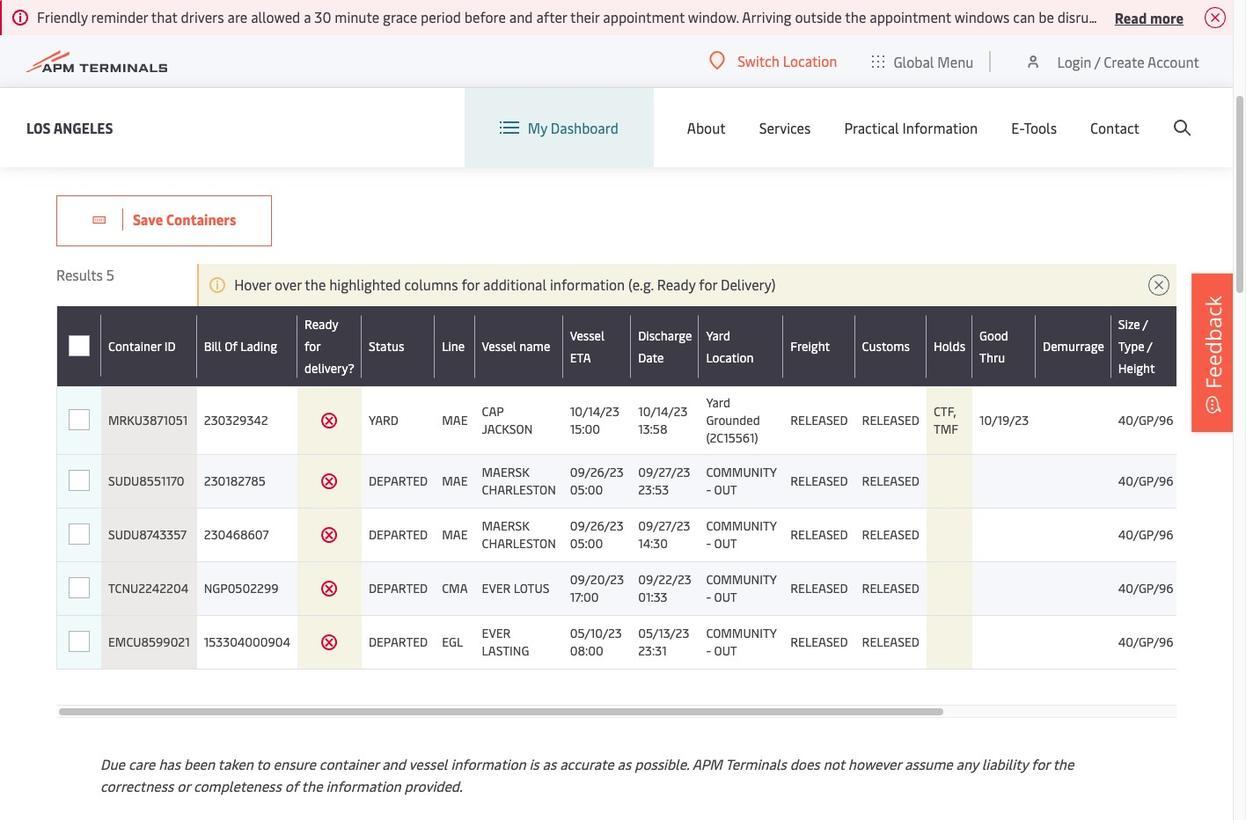 Task type: vqa. For each thing, say whether or not it's contained in the screenshot.
Media
no



Task type: describe. For each thing, give the bounding box(es) containing it.
*3rd shift appointment dates in termpoint reflect the previous day. appointments listed below show the actual time and date customers should arrive.
[[149, 0, 1067, 23]]

discharge date
[[638, 327, 692, 366]]

1 horizontal spatial ready
[[657, 275, 696, 294]]

about button
[[687, 88, 726, 167]]

contact
[[1090, 118, 1140, 137]]

switch location
[[738, 51, 837, 70]]

type
[[1118, 338, 1145, 355]]

correctness
[[100, 776, 174, 796]]

community - out for 05/13/23 23:31
[[706, 625, 776, 659]]

out for 09/22/23 01:33
[[714, 589, 737, 606]]

ever lasting
[[482, 625, 529, 659]]

yard for yard location
[[706, 327, 730, 344]]

230468607
[[204, 526, 269, 543]]

10/14/23 for 13:58
[[638, 403, 688, 420]]

save containers
[[133, 209, 236, 229]]

save
[[133, 209, 163, 229]]

departed for ngp0502299
[[369, 580, 428, 597]]

out for 09/27/23 23:53
[[714, 481, 737, 498]]

taken
[[218, 754, 253, 774]]

community - out for 09/22/23 01:33
[[706, 571, 776, 606]]

tmf
[[934, 421, 958, 437]]

community for 05/13/23 23:31
[[706, 625, 776, 642]]

egl
[[442, 634, 463, 650]]

cap
[[482, 403, 504, 420]]

due
[[100, 754, 125, 774]]

hover over the highlighted columns for additional information (e.g. ready for delivery)
[[234, 275, 776, 294]]

below
[[709, 0, 748, 1]]

customers
[[955, 0, 1021, 1]]

community for 09/27/23 23:53
[[706, 464, 776, 481]]

2 vertical spatial /
[[1147, 338, 1153, 355]]

09/26/23 for 09/27/23 14:30
[[570, 517, 624, 534]]

provided.
[[404, 776, 463, 796]]

09/26/23 05:00 for 23:53
[[570, 464, 624, 498]]

vessel for eta
[[570, 327, 605, 344]]

e-
[[1011, 118, 1024, 137]]

(2c15561)
[[706, 429, 758, 446]]

actual
[[811, 0, 861, 1]]

status
[[369, 338, 404, 355]]

out for 05/13/23 23:31
[[714, 642, 737, 659]]

customs
[[862, 338, 910, 355]]

the right liability
[[1053, 754, 1074, 774]]

account
[[1148, 51, 1200, 71]]

read more
[[1115, 7, 1184, 27]]

40/gp/96 for 09/22/23 01:33
[[1118, 580, 1174, 597]]

09/26/23 for 09/27/23 23:53
[[570, 464, 624, 481]]

should
[[1025, 0, 1067, 1]]

hover
[[234, 275, 271, 294]]

sudu8743357
[[108, 526, 187, 543]]

about
[[687, 118, 726, 137]]

lading
[[240, 338, 277, 355]]

13:58
[[638, 421, 668, 437]]

container id
[[108, 338, 176, 355]]

cap jackson
[[482, 403, 533, 437]]

previous
[[493, 0, 547, 1]]

lotus
[[514, 580, 550, 597]]

listed
[[671, 0, 706, 1]]

over
[[275, 275, 302, 294]]

lasting
[[482, 642, 529, 659]]

and inside *3rd shift appointment dates in termpoint reflect the previous day. appointments listed below show the actual time and date customers should arrive.
[[896, 0, 920, 1]]

name
[[519, 338, 550, 355]]

global menu button
[[855, 35, 991, 88]]

los
[[26, 117, 51, 137]]

does
[[790, 754, 820, 774]]

vessel for name
[[482, 338, 516, 355]]

container
[[108, 338, 161, 355]]

10/14/23 15:00
[[570, 403, 619, 437]]

ctf
[[934, 403, 953, 420]]

global menu
[[894, 51, 974, 71]]

not
[[823, 754, 845, 774]]

05/13/23 23:31
[[638, 625, 689, 659]]

practical information
[[844, 118, 978, 137]]

id
[[164, 338, 176, 355]]

login
[[1057, 51, 1092, 71]]

my dashboard button
[[500, 88, 619, 167]]

thru
[[980, 349, 1005, 366]]

columns
[[404, 275, 458, 294]]

17:00
[[570, 589, 599, 606]]

ever for ever lasting
[[482, 625, 511, 642]]

09/26/23 05:00 for 14:30
[[570, 517, 624, 552]]

holds
[[934, 338, 966, 355]]

yard
[[369, 412, 399, 429]]

/ for size
[[1143, 316, 1148, 333]]

reflect
[[424, 0, 466, 1]]

community - out for 09/27/23 14:30
[[706, 517, 776, 552]]

community for 09/22/23 01:33
[[706, 571, 776, 588]]

shift
[[181, 0, 209, 1]]

the right of
[[302, 776, 323, 796]]

*3rd
[[149, 0, 177, 1]]

freight
[[791, 338, 830, 355]]

09/27/23 for 23:53
[[638, 464, 690, 481]]

and inside due care has been taken to ensure container and vessel information is as accurate as possible. apm terminals does not however assume any liability for the correctness or completeness of the information provided.
[[382, 754, 406, 774]]

23:53
[[638, 481, 669, 498]]

information
[[903, 118, 978, 137]]

terminals
[[725, 754, 787, 774]]

delivery?
[[304, 360, 355, 377]]

show
[[751, 0, 784, 1]]

maersk for 09/27/23 14:30
[[482, 517, 530, 534]]

appointments
[[578, 0, 668, 1]]

assume
[[905, 754, 953, 774]]

termpoint
[[350, 0, 421, 1]]

discharge
[[638, 327, 692, 344]]

close alert image
[[1205, 7, 1226, 28]]

e-tools button
[[1011, 88, 1057, 167]]

create
[[1104, 51, 1145, 71]]

2 vertical spatial information
[[326, 776, 401, 796]]

5 40/gp/96 from the top
[[1118, 634, 1174, 650]]

charleston for 09/27/23 14:30
[[482, 535, 556, 552]]

maersk charleston for 14:30
[[482, 517, 556, 552]]

container
[[319, 754, 379, 774]]



Task type: locate. For each thing, give the bounding box(es) containing it.
out down (2c15561)
[[714, 481, 737, 498]]

10/14/23 up 15:00
[[570, 403, 619, 420]]

ready for delivery?
[[304, 316, 355, 377]]

ever for ever lotus
[[482, 580, 511, 597]]

yard
[[706, 327, 730, 344], [706, 394, 730, 411]]

2 yard from the top
[[706, 394, 730, 411]]

1 vertical spatial not ready image
[[321, 580, 338, 598]]

1 vertical spatial information
[[451, 754, 526, 774]]

services button
[[759, 88, 811, 167]]

/ right size
[[1143, 316, 1148, 333]]

menu
[[938, 51, 974, 71]]

2 not ready image from the top
[[321, 526, 338, 544]]

/ right the type
[[1147, 338, 1153, 355]]

1 horizontal spatial 10/14/23
[[638, 403, 688, 420]]

and left "vessel" at the left
[[382, 754, 406, 774]]

2 horizontal spatial information
[[550, 275, 625, 294]]

not ready image
[[321, 473, 338, 490], [321, 580, 338, 598], [321, 634, 338, 651]]

ready right (e.g.
[[657, 275, 696, 294]]

completeness
[[194, 776, 281, 796]]

09/20/23 17:00
[[570, 571, 624, 606]]

not ready image for yard
[[321, 412, 338, 429]]

feedback button
[[1192, 274, 1236, 432]]

/ right login
[[1095, 51, 1100, 71]]

for
[[461, 275, 480, 294], [699, 275, 717, 294], [304, 338, 321, 355], [1032, 754, 1050, 774]]

maersk charleston down jackson
[[482, 464, 556, 498]]

09/27/23 23:53
[[638, 464, 690, 498]]

as
[[543, 754, 556, 774], [617, 754, 631, 774]]

the right reflect
[[469, 0, 490, 1]]

due care has been taken to ensure container and vessel information is as accurate as possible. apm terminals does not however assume any liability for the correctness or completeness of the information provided.
[[100, 754, 1074, 796]]

departed for 230182785
[[369, 473, 428, 489]]

3 community - out from the top
[[706, 571, 776, 606]]

maersk down jackson
[[482, 464, 530, 481]]

(e.g.
[[628, 275, 654, 294]]

mae for 13:58
[[442, 412, 468, 429]]

of
[[225, 338, 237, 355]]

out right 09/27/23 14:30 at bottom right
[[714, 535, 737, 552]]

and left 'date'
[[896, 0, 920, 1]]

0 horizontal spatial ready
[[304, 316, 338, 333]]

results 5
[[56, 265, 114, 284]]

e-tools
[[1011, 118, 1057, 137]]

14:30
[[638, 535, 668, 552]]

40/gp/96 for 09/27/23 14:30
[[1118, 526, 1174, 543]]

2 09/26/23 05:00 from the top
[[570, 517, 624, 552]]

location right switch
[[783, 51, 837, 70]]

- for 05/13/23 23:31
[[706, 642, 711, 659]]

not ready image for 230182785
[[321, 473, 338, 490]]

1 horizontal spatial and
[[896, 0, 920, 1]]

for right liability
[[1032, 754, 1050, 774]]

40/gp/96 for 10/14/23 13:58
[[1118, 412, 1174, 429]]

1 community - out from the top
[[706, 464, 776, 498]]

2 40/gp/96 from the top
[[1118, 473, 1174, 489]]

0 vertical spatial charleston
[[482, 481, 556, 498]]

0 vertical spatial location
[[783, 51, 837, 70]]

read
[[1115, 7, 1147, 27]]

/ inside login / create account link
[[1095, 51, 1100, 71]]

2 as from the left
[[617, 754, 631, 774]]

- for 09/27/23 23:53
[[706, 481, 711, 498]]

3 out from the top
[[714, 589, 737, 606]]

read more button
[[1115, 6, 1184, 28]]

cma
[[442, 580, 468, 597]]

switch
[[738, 51, 780, 70]]

vessel eta
[[570, 327, 605, 366]]

tools
[[1024, 118, 1057, 137]]

0 vertical spatial and
[[896, 0, 920, 1]]

4 community - out from the top
[[706, 625, 776, 659]]

153304000904
[[204, 634, 290, 650]]

1 horizontal spatial as
[[617, 754, 631, 774]]

1 charleston from the top
[[482, 481, 556, 498]]

charleston down jackson
[[482, 481, 556, 498]]

2 charleston from the top
[[482, 535, 556, 552]]

1 vertical spatial /
[[1143, 316, 1148, 333]]

1 vertical spatial maersk
[[482, 517, 530, 534]]

0 horizontal spatial location
[[706, 349, 754, 366]]

yard location
[[706, 327, 754, 366]]

0 vertical spatial 09/26/23 05:00
[[570, 464, 624, 498]]

0 vertical spatial /
[[1095, 51, 1100, 71]]

feedback
[[1199, 296, 1228, 389]]

departed for 153304000904
[[369, 634, 428, 650]]

any
[[956, 754, 978, 774]]

05/10/23
[[570, 625, 622, 642]]

1 09/26/23 from the top
[[570, 464, 624, 481]]

0 vertical spatial maersk
[[482, 464, 530, 481]]

as right accurate
[[617, 754, 631, 774]]

the right show
[[787, 0, 808, 1]]

not ready image for 153304000904
[[321, 634, 338, 651]]

1 not ready image from the top
[[321, 412, 338, 429]]

4 community from the top
[[706, 625, 776, 642]]

2 mae from the top
[[442, 473, 468, 489]]

3 departed from the top
[[369, 580, 428, 597]]

0 horizontal spatial and
[[382, 754, 406, 774]]

1 vertical spatial ready
[[304, 316, 338, 333]]

mae
[[442, 412, 468, 429], [442, 473, 468, 489], [442, 526, 468, 543]]

maersk for 09/27/23 23:53
[[482, 464, 530, 481]]

global
[[894, 51, 934, 71]]

ctf tmf
[[934, 403, 958, 437]]

4 out from the top
[[714, 642, 737, 659]]

services
[[759, 118, 811, 137]]

1 09/27/23 from the top
[[638, 464, 690, 481]]

1 vertical spatial yard
[[706, 394, 730, 411]]

05:00 up 09/20/23
[[570, 535, 603, 552]]

not ready image for departed
[[321, 526, 338, 544]]

09/22/23
[[638, 571, 692, 588]]

4 40/gp/96 from the top
[[1118, 580, 1174, 597]]

15:00
[[570, 421, 600, 437]]

out right 09/22/23 01:33
[[714, 589, 737, 606]]

containers
[[166, 209, 236, 229]]

3 community from the top
[[706, 571, 776, 588]]

0 vertical spatial not ready image
[[321, 473, 338, 490]]

community - out right 05/13/23 23:31
[[706, 625, 776, 659]]

charleston up ever lotus
[[482, 535, 556, 552]]

09/26/23
[[570, 464, 624, 481], [570, 517, 624, 534]]

charleston for 09/27/23 23:53
[[482, 481, 556, 498]]

time
[[864, 0, 893, 1]]

10/14/23 for 15:00
[[570, 403, 619, 420]]

community - out for 09/27/23 23:53
[[706, 464, 776, 498]]

location up yard grounded (2c15561)
[[706, 349, 754, 366]]

1 maersk charleston from the top
[[482, 464, 556, 498]]

09/27/23 for 14:30
[[638, 517, 690, 534]]

vessel left name on the left top of page
[[482, 338, 516, 355]]

2 05:00 from the top
[[570, 535, 603, 552]]

been
[[184, 754, 215, 774]]

1 yard from the top
[[706, 327, 730, 344]]

None checkbox
[[68, 409, 90, 430], [69, 471, 90, 492], [68, 577, 90, 598], [69, 578, 90, 599], [68, 631, 90, 652], [68, 409, 90, 430], [69, 471, 90, 492], [68, 577, 90, 598], [69, 578, 90, 599], [68, 631, 90, 652]]

2 community - out from the top
[[706, 517, 776, 552]]

vessel up the 'eta'
[[570, 327, 605, 344]]

ready inside ready for delivery?
[[304, 316, 338, 333]]

09/26/23 up 09/20/23
[[570, 517, 624, 534]]

- for 09/27/23 14:30
[[706, 535, 711, 552]]

1 maersk from the top
[[482, 464, 530, 481]]

community for 09/27/23 14:30
[[706, 517, 776, 534]]

ever left lotus
[[482, 580, 511, 597]]

2 not ready image from the top
[[321, 580, 338, 598]]

/ for login
[[1095, 51, 1100, 71]]

1 vertical spatial and
[[382, 754, 406, 774]]

2 maersk from the top
[[482, 517, 530, 534]]

1 horizontal spatial information
[[451, 754, 526, 774]]

ready up delivery?
[[304, 316, 338, 333]]

1 ever from the top
[[482, 580, 511, 597]]

eta
[[570, 349, 591, 366]]

information down container
[[326, 776, 401, 796]]

3 - from the top
[[706, 589, 711, 606]]

for left delivery) at the top right of the page
[[699, 275, 717, 294]]

community - out right 09/27/23 14:30 at bottom right
[[706, 517, 776, 552]]

mae for 14:30
[[442, 526, 468, 543]]

ever lotus
[[482, 580, 550, 597]]

location for switch
[[783, 51, 837, 70]]

1 out from the top
[[714, 481, 737, 498]]

1 vertical spatial 09/27/23
[[638, 517, 690, 534]]

10/14/23 13:58
[[638, 403, 688, 437]]

1 community from the top
[[706, 464, 776, 481]]

however
[[848, 754, 901, 774]]

None checkbox
[[68, 336, 90, 357], [68, 336, 89, 357], [69, 410, 90, 431], [68, 470, 90, 491], [68, 524, 90, 545], [69, 525, 90, 546], [69, 632, 90, 653], [68, 336, 90, 357], [68, 336, 89, 357], [69, 410, 90, 431], [68, 470, 90, 491], [68, 524, 90, 545], [69, 525, 90, 546], [69, 632, 90, 653]]

or
[[177, 776, 190, 796]]

is
[[529, 754, 539, 774]]

maersk charleston up ever lotus
[[482, 517, 556, 552]]

0 vertical spatial 05:00
[[570, 481, 603, 498]]

for up delivery?
[[304, 338, 321, 355]]

login / create account link
[[1025, 35, 1200, 87]]

additional
[[483, 275, 547, 294]]

maersk charleston for 23:53
[[482, 464, 556, 498]]

10/14/23 up 13:58
[[638, 403, 688, 420]]

1 horizontal spatial vessel
[[570, 327, 605, 344]]

09/26/23 down 15:00
[[570, 464, 624, 481]]

2 maersk charleston from the top
[[482, 517, 556, 552]]

4 departed from the top
[[369, 634, 428, 650]]

community right 09/27/23 14:30 at bottom right
[[706, 517, 776, 534]]

09/20/23
[[570, 571, 624, 588]]

out for 09/27/23 14:30
[[714, 535, 737, 552]]

angeles
[[53, 117, 113, 137]]

for inside due care has been taken to ensure container and vessel information is as accurate as possible. apm terminals does not however assume any liability for the correctness or completeness of the information provided.
[[1032, 754, 1050, 774]]

vessel
[[409, 754, 448, 774]]

1 vertical spatial not ready image
[[321, 526, 338, 544]]

2 community from the top
[[706, 517, 776, 534]]

09/27/23
[[638, 464, 690, 481], [638, 517, 690, 534]]

1 vertical spatial 05:00
[[570, 535, 603, 552]]

2 - from the top
[[706, 535, 711, 552]]

1 vertical spatial charleston
[[482, 535, 556, 552]]

0 vertical spatial not ready image
[[321, 412, 338, 429]]

0 vertical spatial ready
[[657, 275, 696, 294]]

1 horizontal spatial location
[[783, 51, 837, 70]]

3 mae from the top
[[442, 526, 468, 543]]

1 05:00 from the top
[[570, 481, 603, 498]]

1 10/14/23 from the left
[[570, 403, 619, 420]]

2 09/26/23 from the top
[[570, 517, 624, 534]]

yard for yard grounded (2c15561)
[[706, 394, 730, 411]]

the right over
[[305, 275, 326, 294]]

and
[[896, 0, 920, 1], [382, 754, 406, 774]]

community down (2c15561)
[[706, 464, 776, 481]]

ready
[[657, 275, 696, 294], [304, 316, 338, 333]]

community - out down (2c15561)
[[706, 464, 776, 498]]

2 departed from the top
[[369, 526, 428, 543]]

departed for 230468607
[[369, 526, 428, 543]]

0 horizontal spatial vessel
[[482, 338, 516, 355]]

line
[[442, 338, 465, 355]]

1 vertical spatial 09/26/23
[[570, 517, 624, 534]]

09/27/23 up 14:30 on the right bottom of the page
[[638, 517, 690, 534]]

yard inside yard location
[[706, 327, 730, 344]]

the
[[469, 0, 490, 1], [787, 0, 808, 1], [305, 275, 326, 294], [1053, 754, 1074, 774], [302, 776, 323, 796]]

tcnu2242204
[[108, 580, 188, 597]]

0 vertical spatial 09/27/23
[[638, 464, 690, 481]]

09/26/23 05:00 down 15:00
[[570, 464, 624, 498]]

0 vertical spatial 09/26/23
[[570, 464, 624, 481]]

bill
[[204, 338, 222, 355]]

- right 05/13/23 23:31
[[706, 642, 711, 659]]

los angeles
[[26, 117, 113, 137]]

-
[[706, 481, 711, 498], [706, 535, 711, 552], [706, 589, 711, 606], [706, 642, 711, 659]]

0 vertical spatial yard
[[706, 327, 730, 344]]

1 vertical spatial mae
[[442, 473, 468, 489]]

mae for 23:53
[[442, 473, 468, 489]]

0 horizontal spatial information
[[326, 776, 401, 796]]

3 40/gp/96 from the top
[[1118, 526, 1174, 543]]

4 - from the top
[[706, 642, 711, 659]]

3 not ready image from the top
[[321, 634, 338, 651]]

1 mae from the top
[[442, 412, 468, 429]]

as right is
[[543, 754, 556, 774]]

0 horizontal spatial as
[[543, 754, 556, 774]]

0 vertical spatial maersk charleston
[[482, 464, 556, 498]]

reset
[[658, 100, 690, 117]]

yard up grounded
[[706, 394, 730, 411]]

2 vertical spatial not ready image
[[321, 634, 338, 651]]

05:00 for 09/27/23 14:30
[[570, 535, 603, 552]]

information left (e.g.
[[550, 275, 625, 294]]

yard right discharge
[[706, 327, 730, 344]]

1 vertical spatial location
[[706, 349, 754, 366]]

maersk up ever lotus
[[482, 517, 530, 534]]

- right 09/27/23 14:30 at bottom right
[[706, 535, 711, 552]]

yard inside yard grounded (2c15561)
[[706, 394, 730, 411]]

1 40/gp/96 from the top
[[1118, 412, 1174, 429]]

liability
[[982, 754, 1028, 774]]

1 not ready image from the top
[[321, 473, 338, 490]]

- right "09/27/23 23:53"
[[706, 481, 711, 498]]

0 vertical spatial mae
[[442, 412, 468, 429]]

2 10/14/23 from the left
[[638, 403, 688, 420]]

1 09/26/23 05:00 from the top
[[570, 464, 624, 498]]

date
[[638, 349, 664, 366]]

09/27/23 14:30
[[638, 517, 690, 552]]

ever inside ever lasting
[[482, 625, 511, 642]]

0 vertical spatial information
[[550, 275, 625, 294]]

switch location button
[[710, 51, 837, 70]]

information left is
[[451, 754, 526, 774]]

- right 09/22/23 01:33
[[706, 589, 711, 606]]

1 departed from the top
[[369, 473, 428, 489]]

- for 09/22/23 01:33
[[706, 589, 711, 606]]

2 vertical spatial mae
[[442, 526, 468, 543]]

community right the 09/22/23 at the right
[[706, 571, 776, 588]]

40/gp/96 for 09/27/23 23:53
[[1118, 473, 1174, 489]]

community - out right 09/22/23 01:33
[[706, 571, 776, 606]]

size / type / height
[[1118, 316, 1155, 377]]

05:00 down 15:00
[[570, 481, 603, 498]]

2 ever from the top
[[482, 625, 511, 642]]

location for yard
[[706, 349, 754, 366]]

09/26/23 05:00
[[570, 464, 624, 498], [570, 517, 624, 552]]

not ready image
[[321, 412, 338, 429], [321, 526, 338, 544]]

09/27/23 up 23:53
[[638, 464, 690, 481]]

sudu8551170
[[108, 473, 184, 489]]

size
[[1118, 316, 1140, 333]]

date
[[923, 0, 951, 1]]

emcu8599021
[[108, 634, 190, 650]]

05:00 for 09/27/23 23:53
[[570, 481, 603, 498]]

day.
[[550, 0, 575, 1]]

community - out
[[706, 464, 776, 498], [706, 517, 776, 552], [706, 571, 776, 606], [706, 625, 776, 659]]

for right columns
[[461, 275, 480, 294]]

1 as from the left
[[543, 754, 556, 774]]

not ready image for ngp0502299
[[321, 580, 338, 598]]

2 out from the top
[[714, 535, 737, 552]]

in
[[336, 0, 347, 1]]

my dashboard
[[528, 118, 619, 137]]

out right 05/13/23 23:31
[[714, 642, 737, 659]]

1 vertical spatial 09/26/23 05:00
[[570, 517, 624, 552]]

1 vertical spatial ever
[[482, 625, 511, 642]]

ever up "lasting"
[[482, 625, 511, 642]]

more
[[1150, 7, 1184, 27]]

0 horizontal spatial 10/14/23
[[570, 403, 619, 420]]

2 09/27/23 from the top
[[638, 517, 690, 534]]

0 vertical spatial ever
[[482, 580, 511, 597]]

delivery)
[[721, 275, 776, 294]]

09/26/23 05:00 up 09/20/23
[[570, 517, 624, 552]]

for inside ready for delivery?
[[304, 338, 321, 355]]

of
[[285, 776, 298, 796]]

1 vertical spatial maersk charleston
[[482, 517, 556, 552]]

1 - from the top
[[706, 481, 711, 498]]

community right "05/13/23"
[[706, 625, 776, 642]]



